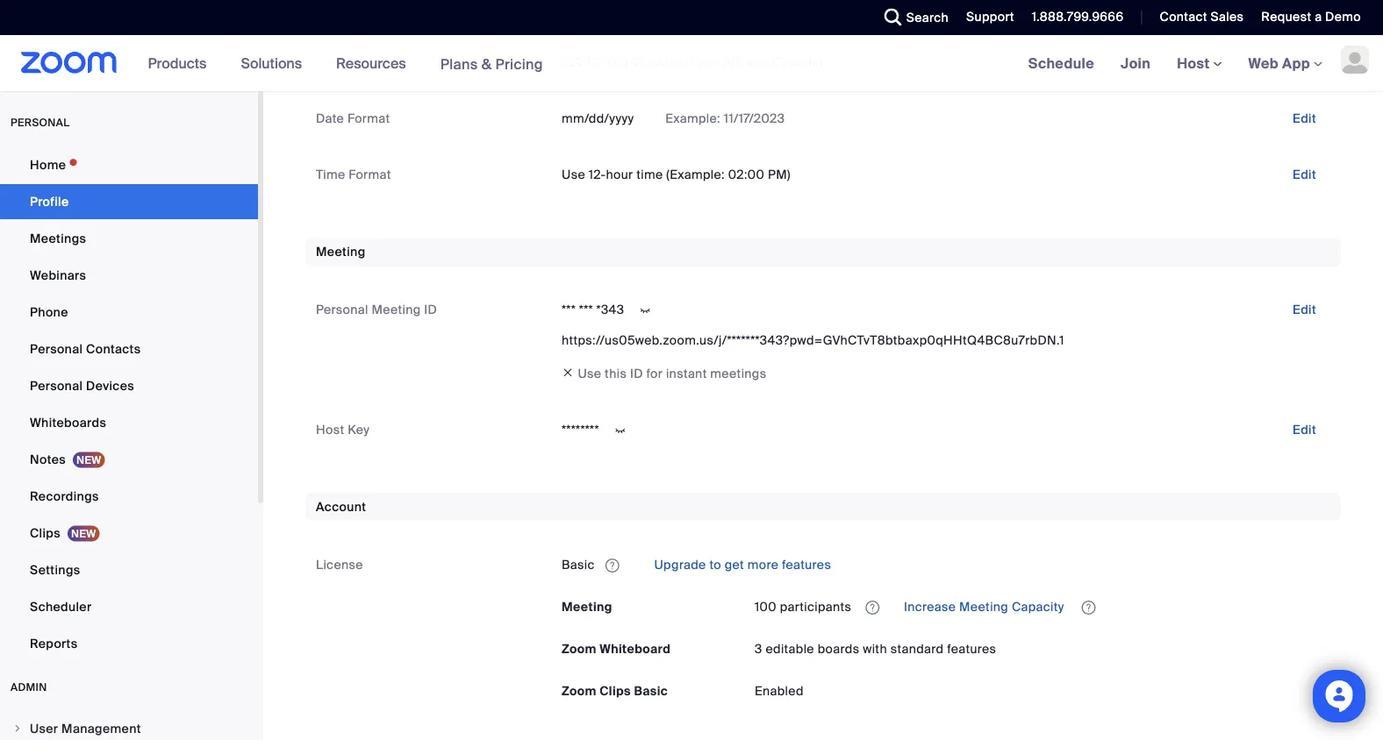 Task type: vqa. For each thing, say whether or not it's contained in the screenshot.
Clips to the bottom
yes



Task type: describe. For each thing, give the bounding box(es) containing it.
phone
[[30, 304, 68, 320]]

contact
[[1160, 9, 1208, 25]]

host for host key
[[316, 422, 345, 438]]

plans
[[440, 55, 478, 73]]

2 edit from the top
[[1293, 111, 1317, 127]]

request
[[1262, 9, 1312, 25]]

edit for time format
[[1293, 167, 1317, 183]]

example:
[[666, 111, 721, 127]]

0 vertical spatial basic
[[562, 557, 595, 573]]

web app button
[[1249, 54, 1323, 72]]

mountain
[[631, 54, 687, 71]]

admin
[[11, 681, 47, 695]]

app
[[1283, 54, 1311, 72]]

whiteboards
[[30, 415, 106, 431]]

join link
[[1108, 35, 1164, 91]]

*** *** *343
[[562, 302, 624, 318]]

get
[[725, 557, 744, 573]]

7:00)
[[598, 54, 628, 71]]

upgrade
[[654, 557, 706, 573]]

enabled
[[755, 683, 804, 700]]

search button
[[871, 0, 953, 35]]

a
[[1315, 9, 1322, 25]]

date
[[316, 111, 344, 127]]

example: 11/17/2023
[[662, 111, 785, 127]]

meetings
[[710, 366, 767, 382]]

(gmt-
[[562, 54, 598, 71]]

contact sales
[[1160, 9, 1244, 25]]

upgrade to get more features
[[651, 557, 831, 573]]

reports link
[[0, 627, 258, 662]]

canada)
[[773, 54, 823, 71]]

application containing 100 participants
[[755, 593, 1331, 622]]

hour
[[606, 167, 633, 183]]

use for use this id for instant meetings
[[578, 366, 602, 382]]

user management menu item
[[0, 713, 258, 741]]

webinars
[[30, 267, 86, 284]]

boards
[[818, 641, 860, 658]]

zone
[[349, 54, 379, 71]]

editable
[[766, 641, 815, 658]]

11/17/2023
[[724, 111, 785, 127]]

recordings
[[30, 489, 99, 505]]

12-
[[589, 167, 606, 183]]

solutions button
[[241, 35, 310, 91]]

time for use 12-hour time (example: 02:00 pm)
[[316, 167, 345, 183]]

support
[[967, 9, 1015, 25]]

personal contacts
[[30, 341, 141, 357]]

this
[[605, 366, 627, 382]]

meetings
[[30, 230, 86, 247]]

resources button
[[336, 35, 414, 91]]

use this id for instant meetings
[[578, 366, 767, 382]]

zoom whiteboard
[[562, 641, 671, 658]]

account
[[316, 499, 366, 515]]

*343
[[597, 302, 624, 318]]

management
[[61, 721, 141, 737]]

5 edit from the top
[[1293, 422, 1317, 438]]

scheduler link
[[0, 590, 258, 625]]

1.888.799.9666 button up schedule
[[1019, 0, 1128, 35]]

whiteboard
[[600, 641, 671, 658]]

zoom for zoom clips basic
[[562, 683, 597, 700]]

scheduler
[[30, 599, 92, 615]]

increase meeting capacity
[[901, 599, 1068, 615]]

learn more about your license type image
[[604, 560, 621, 572]]

web app
[[1249, 54, 1311, 72]]

2 *** from the left
[[579, 302, 593, 318]]

personal devices link
[[0, 369, 258, 404]]

personal
[[11, 116, 70, 129]]

webinars link
[[0, 258, 258, 293]]

capacity
[[1012, 599, 1065, 615]]

profile
[[30, 194, 69, 210]]

format for date format
[[348, 111, 390, 127]]

reports
[[30, 636, 78, 652]]

id for meeting
[[424, 302, 437, 318]]

100
[[755, 599, 777, 615]]

devices
[[86, 378, 134, 394]]

personal for personal contacts
[[30, 341, 83, 357]]

host for host
[[1177, 54, 1214, 72]]

home
[[30, 157, 66, 173]]

show host key image
[[606, 423, 635, 439]]

zoom clips basic
[[562, 683, 668, 700]]

edit button for time format
[[1279, 161, 1331, 189]]

1 vertical spatial clips
[[600, 683, 631, 700]]

personal for personal meeting id
[[316, 302, 368, 318]]

resources
[[336, 54, 406, 72]]

host button
[[1177, 54, 1222, 72]]

home link
[[0, 147, 258, 183]]

increase
[[904, 599, 956, 615]]

whiteboards link
[[0, 406, 258, 441]]

personal meeting id
[[316, 302, 437, 318]]

banner containing products
[[0, 35, 1383, 93]]

with
[[863, 641, 887, 658]]

format for time format
[[349, 167, 391, 183]]

schedule link
[[1015, 35, 1108, 91]]



Task type: locate. For each thing, give the bounding box(es) containing it.
1 edit button from the top
[[1279, 49, 1331, 77]]

(us
[[723, 54, 744, 71]]

key
[[348, 422, 370, 438]]

user
[[30, 721, 58, 737]]

license
[[316, 557, 363, 573]]

zoom logo image
[[21, 52, 117, 74]]

1 vertical spatial features
[[947, 641, 997, 658]]

1 edit from the top
[[1293, 54, 1317, 71]]

format
[[348, 111, 390, 127], [349, 167, 391, 183]]

solutions
[[241, 54, 302, 72]]

support link
[[953, 0, 1019, 35], [967, 9, 1015, 25]]

use left "this"
[[578, 366, 602, 382]]

time zone
[[316, 54, 379, 71]]

use 12-hour time (example: 02:00 pm)
[[562, 167, 791, 183]]

1 vertical spatial zoom
[[562, 683, 597, 700]]

profile picture image
[[1341, 46, 1369, 74]]

0 vertical spatial personal
[[316, 302, 368, 318]]

phone link
[[0, 295, 258, 330]]

banner
[[0, 35, 1383, 93]]

0 horizontal spatial clips
[[30, 525, 61, 542]]

for
[[647, 366, 663, 382]]

right image
[[12, 724, 23, 735]]

time for (gmt-7:00) mountain time (us and canada)
[[316, 54, 345, 71]]

features down increase meeting capacity
[[947, 641, 997, 658]]

edit for time zone
[[1293, 54, 1317, 71]]

id for this
[[630, 366, 643, 382]]

0 horizontal spatial id
[[424, 302, 437, 318]]

clips link
[[0, 516, 258, 551]]

1 vertical spatial format
[[349, 167, 391, 183]]

show personal meeting id image
[[631, 303, 660, 319]]

format down date format
[[349, 167, 391, 183]]

clips down zoom whiteboard
[[600, 683, 631, 700]]

0 horizontal spatial basic
[[562, 557, 595, 573]]

plans & pricing
[[440, 55, 543, 73]]

join
[[1121, 54, 1151, 72]]

settings link
[[0, 553, 258, 588]]

0 vertical spatial application
[[562, 551, 1331, 579]]

user management
[[30, 721, 141, 737]]

use left 12-
[[562, 167, 585, 183]]

personal menu menu
[[0, 147, 258, 664]]

1 vertical spatial application
[[755, 593, 1331, 622]]

1 zoom from the top
[[562, 641, 597, 658]]

zoom for zoom whiteboard
[[562, 641, 597, 658]]

host inside meetings navigation
[[1177, 54, 1214, 72]]

format right date
[[348, 111, 390, 127]]

1 vertical spatial host
[[316, 422, 345, 438]]

3 edit from the top
[[1293, 167, 1317, 183]]

features inside application
[[782, 557, 831, 573]]

2 edit button from the top
[[1279, 105, 1331, 133]]

learn more about your meeting license image
[[861, 600, 885, 616]]

1 horizontal spatial host
[[1177, 54, 1214, 72]]

time left zone
[[316, 54, 345, 71]]

products
[[148, 54, 207, 72]]

3 editable boards with standard features
[[755, 641, 997, 658]]

0 horizontal spatial ***
[[562, 302, 576, 318]]

2 vertical spatial personal
[[30, 378, 83, 394]]

meeting
[[316, 244, 366, 260], [372, 302, 421, 318], [562, 599, 613, 615], [960, 599, 1009, 615]]

application
[[562, 551, 1331, 579], [755, 593, 1331, 622]]

sales
[[1211, 9, 1244, 25]]

schedule
[[1029, 54, 1095, 72]]

zoom up zoom clips basic
[[562, 641, 597, 658]]

clips inside personal menu 'menu'
[[30, 525, 61, 542]]

host key
[[316, 422, 370, 438]]

pm)
[[768, 167, 791, 183]]

date format
[[316, 111, 390, 127]]

100 participants
[[755, 599, 852, 615]]

use
[[562, 167, 585, 183], [578, 366, 602, 382]]

1 horizontal spatial clips
[[600, 683, 631, 700]]

1 vertical spatial basic
[[634, 683, 668, 700]]

1.888.799.9666 button up 'schedule' link
[[1032, 9, 1124, 25]]

&
[[482, 55, 492, 73]]

1 horizontal spatial id
[[630, 366, 643, 382]]

demo
[[1326, 9, 1362, 25]]

5 edit button from the top
[[1279, 416, 1331, 444]]

0 vertical spatial host
[[1177, 54, 1214, 72]]

1 horizontal spatial ***
[[579, 302, 593, 318]]

recordings link
[[0, 479, 258, 514]]

time format
[[316, 167, 391, 183]]

learn more about increasing meeting capacity image
[[1077, 600, 1101, 616]]

1 *** from the left
[[562, 302, 576, 318]]

basic left learn more about your license type image
[[562, 557, 595, 573]]

instant
[[666, 366, 707, 382]]

pricing
[[496, 55, 543, 73]]

time
[[637, 167, 663, 183]]

personal devices
[[30, 378, 134, 394]]

request a demo link
[[1249, 0, 1383, 35], [1262, 9, 1362, 25]]

0 vertical spatial clips
[[30, 525, 61, 542]]

notes
[[30, 452, 66, 468]]

increase meeting capacity link
[[901, 599, 1068, 615]]

0 vertical spatial id
[[424, 302, 437, 318]]

https://us05web.zoom.us/j/*******343?pwd=gvhctvt8btbaxp0qhhtq4bc8u7rbdn.1
[[562, 332, 1065, 349]]

to
[[710, 557, 722, 573]]

1 horizontal spatial features
[[947, 641, 997, 658]]

0 vertical spatial use
[[562, 167, 585, 183]]

1 vertical spatial personal
[[30, 341, 83, 357]]

host left key
[[316, 422, 345, 438]]

0 vertical spatial format
[[348, 111, 390, 127]]

use for use 12-hour time (example: 02:00 pm)
[[562, 167, 585, 183]]

features up 100 participants at the right
[[782, 557, 831, 573]]

0 vertical spatial features
[[782, 557, 831, 573]]

search
[[907, 9, 949, 25]]

1 vertical spatial id
[[630, 366, 643, 382]]

personal contacts link
[[0, 332, 258, 367]]

(example:
[[667, 167, 725, 183]]

web
[[1249, 54, 1279, 72]]

1 vertical spatial use
[[578, 366, 602, 382]]

product information navigation
[[135, 35, 556, 93]]

edit for personal meeting id
[[1293, 302, 1317, 318]]

notes link
[[0, 442, 258, 478]]

4 edit from the top
[[1293, 302, 1317, 318]]

time down date
[[316, 167, 345, 183]]

basic down 'whiteboard'
[[634, 683, 668, 700]]

personal for personal devices
[[30, 378, 83, 394]]

settings
[[30, 562, 80, 579]]

personal
[[316, 302, 368, 318], [30, 341, 83, 357], [30, 378, 83, 394]]

0 horizontal spatial features
[[782, 557, 831, 573]]

host down contact sales
[[1177, 54, 1214, 72]]

0 vertical spatial zoom
[[562, 641, 597, 658]]

participants
[[780, 599, 852, 615]]

0 horizontal spatial host
[[316, 422, 345, 438]]

1.888.799.9666
[[1032, 9, 1124, 25]]

contacts
[[86, 341, 141, 357]]

time
[[316, 54, 345, 71], [691, 54, 720, 71], [316, 167, 345, 183]]

application containing basic
[[562, 551, 1331, 579]]

edit button for personal meeting id
[[1279, 296, 1331, 324]]

clips up settings
[[30, 525, 61, 542]]

(gmt-7:00) mountain time (us and canada)
[[562, 54, 823, 71]]

mm/dd/yyyy
[[562, 111, 634, 127]]

4 edit button from the top
[[1279, 296, 1331, 324]]

zoom down zoom whiteboard
[[562, 683, 597, 700]]

meetings navigation
[[1015, 35, 1383, 93]]

2 zoom from the top
[[562, 683, 597, 700]]

********
[[562, 422, 599, 438]]

edit button for time zone
[[1279, 49, 1331, 77]]

edit
[[1293, 54, 1317, 71], [1293, 111, 1317, 127], [1293, 167, 1317, 183], [1293, 302, 1317, 318], [1293, 422, 1317, 438]]

host
[[1177, 54, 1214, 72], [316, 422, 345, 438]]

3 edit button from the top
[[1279, 161, 1331, 189]]

request a demo
[[1262, 9, 1362, 25]]

time left (us at the top right of the page
[[691, 54, 720, 71]]

upgrade to get more features link
[[651, 557, 831, 573]]

meetings link
[[0, 221, 258, 256]]

zoom
[[562, 641, 597, 658], [562, 683, 597, 700]]

1 horizontal spatial basic
[[634, 683, 668, 700]]

and
[[747, 54, 770, 71]]

standard
[[891, 641, 944, 658]]



